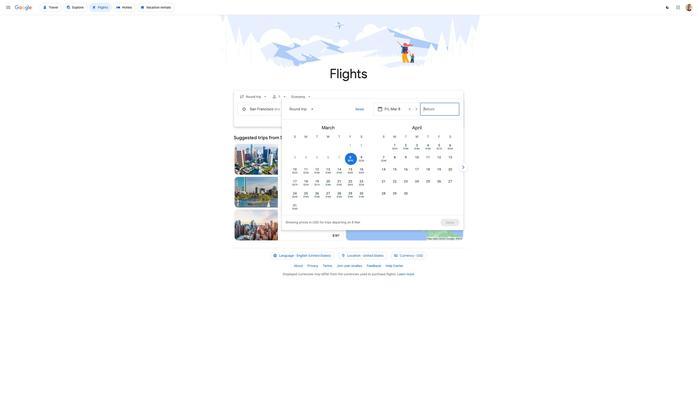Task type: locate. For each thing, give the bounding box(es) containing it.
, 248 us dollars element up "sunday, march 31, 2024" element
[[292, 196, 298, 198]]

thursday, april 4, 2024 element
[[427, 143, 429, 148]]

monday, april 15, 2024 element
[[393, 167, 397, 172]]

1 , 209 us dollars element from the left
[[348, 172, 353, 174]]

saturday, april 20, 2024 element
[[449, 167, 452, 172]]

, 186 us dollars element up the thursday, april 11, 2024 element
[[426, 148, 431, 150]]

1 horizontal spatial , 248 us dollars element
[[381, 160, 387, 162]]

Departure text field
[[385, 103, 406, 115]]

, 185 us dollars element for thursday, march 14, 2024 element in the left top of the page
[[337, 172, 342, 174]]

, 185 us dollars element up thursday, march 28, 2024 element at the top left
[[337, 184, 342, 186]]

0 vertical spatial , 228 us dollars element
[[359, 160, 364, 162]]

1 vertical spatial , 279 us dollars element
[[292, 184, 298, 186]]

wednesday, march 6, 2024 element
[[327, 155, 329, 160]]

, 218 us dollars element
[[437, 148, 442, 150]]

, 228 us dollars element up saturday, march 16, 2024 element
[[359, 160, 364, 162]]

sunday, april 14, 2024 element
[[382, 167, 386, 172]]

, 186 us dollars element up wednesday, april 10, 2024 element
[[415, 148, 420, 150]]

row down wednesday, april 17, 2024 element
[[378, 177, 456, 190]]

, 185 us dollars element for thursday, march 21, 2024 element
[[337, 184, 342, 186]]

row up the thursday, april 11, 2024 element
[[389, 139, 456, 154]]

, 186 us dollars element right the tuesday, march 26, 2024 element
[[326, 196, 331, 198]]

, 185 us dollars element right thursday, march 28, 2024 element at the top left
[[348, 196, 353, 198]]

, 186 us dollars element for wednesday, march 27, 2024 element
[[326, 196, 331, 198]]

sunday, april 28, 2024 element
[[382, 191, 386, 196]]

, 185 us dollars element for friday, march 29, 2024 element
[[348, 196, 353, 198]]

, 185 us dollars element right friday, march 29, 2024 element
[[359, 196, 364, 198]]

2 vertical spatial , 228 us dollars element
[[359, 184, 364, 186]]

tuesday, march 5, 2024 element
[[316, 155, 318, 160]]

row up the wednesday, march 13, 2024 element
[[290, 153, 367, 166]]

row up wednesday, april 24, 2024 element
[[378, 165, 456, 178]]

, 209 us dollars element up friday, march 22, 2024 element
[[348, 172, 353, 174]]

, 209 us dollars element
[[348, 172, 353, 174], [359, 172, 364, 174]]

grid
[[284, 121, 462, 218]]

, 204 us dollars element
[[392, 148, 398, 150]]

saturday, march 30, 2024 element
[[360, 191, 364, 196]]

, 248 us dollars element up sunday, april 14, 2024 element
[[381, 160, 387, 162]]

row
[[345, 139, 367, 154], [389, 139, 456, 154], [290, 153, 367, 166], [378, 153, 456, 166], [290, 165, 367, 178], [378, 165, 456, 178], [290, 177, 367, 190], [378, 177, 456, 190], [290, 189, 367, 202], [378, 189, 412, 202]]

0 horizontal spatial , 279 us dollars element
[[292, 184, 298, 186]]

monday, march 25, 2024 element
[[304, 191, 308, 196]]

0 horizontal spatial , 209 us dollars element
[[348, 172, 353, 174]]

, 228 us dollars element up monday, march 18, 2024 element
[[304, 172, 309, 174]]

, 228 us dollars element for saturday, march 9, 2024 element at the right of the page
[[359, 160, 364, 162]]

thursday, march 21, 2024 element
[[338, 179, 341, 184]]

friday, march 1, 2024 element
[[350, 143, 352, 148]]

, 279 us dollars element
[[348, 160, 353, 162], [292, 184, 298, 186]]

frontier, spirit, and sun country airlines image
[[282, 190, 286, 194]]

saturday, march 16, 2024 element
[[360, 167, 364, 172]]

, 279 us dollars element up sunday, march 24, 2024 element
[[292, 184, 298, 186]]

next image
[[458, 162, 469, 173]]

saturday, march 9, 2024 element
[[361, 155, 363, 160]]

1 vertical spatial , 228 us dollars element
[[304, 172, 309, 174]]

, 228 us dollars element
[[359, 160, 364, 162], [304, 172, 309, 174], [359, 184, 364, 186]]

tuesday, april 16, 2024 element
[[404, 167, 408, 172]]

, 209 us dollars element for friday, march 15, 2024 element
[[348, 172, 353, 174]]

, 228 us dollars element up saturday, march 30, 2024 element
[[359, 184, 364, 186]]

sunday, april 7, 2024 element
[[383, 155, 385, 160]]

monday, march 18, 2024 element
[[304, 179, 308, 184]]

sunday, march 31, 2024 element
[[293, 203, 297, 208]]

, 248 us dollars element for sunday, march 24, 2024 element
[[292, 196, 298, 198]]

monday, april 22, 2024 element
[[393, 179, 397, 184]]

wednesday, march 20, 2024 element
[[327, 179, 330, 184]]

, 185 us dollars element right wednesday, march 27, 2024 element
[[337, 196, 342, 198]]

 image
[[298, 223, 298, 227]]

wednesday, march 13, 2024 element
[[327, 167, 330, 172]]

1 vertical spatial , 248 us dollars element
[[292, 196, 298, 198]]

187 US dollars text field
[[333, 233, 340, 238]]

tuesday, april 30, 2024 element
[[404, 191, 408, 196]]

Departure text field
[[385, 103, 417, 115]]

sunday, march 10, 2024 element
[[293, 167, 297, 172]]

friday, april 26, 2024 element
[[438, 179, 441, 184]]

, 209 us dollars element up saturday, march 23, 2024 "element"
[[359, 172, 364, 174]]

0 vertical spatial , 279 us dollars element
[[348, 160, 353, 162]]

thursday, march 7, 2024 element
[[339, 155, 340, 160]]

, 186 us dollars element up tuesday, march 19, 2024 'element'
[[315, 172, 320, 174]]

saturday, march 23, 2024 element
[[360, 179, 364, 184]]

, 186 us dollars element up wednesday, march 27, 2024 element
[[326, 184, 331, 186]]

wednesday, april 17, 2024 element
[[415, 167, 419, 172]]

0 vertical spatial , 248 us dollars element
[[381, 160, 387, 162]]

row group
[[284, 121, 373, 214], [373, 121, 462, 213]]

friday, march 8, 2024, departure date. element
[[350, 155, 352, 160]]

monday, march 4, 2024 element
[[305, 155, 307, 160]]

, 185 us dollars element for "sunday, march 31, 2024" element
[[292, 208, 298, 210]]

tuesday, april 2, 2024 element
[[405, 143, 407, 148]]

frontier image
[[282, 158, 286, 161]]

, 228 us dollars element for monday, march 11, 2024 element
[[304, 172, 309, 174]]

saturday, april 13, 2024 element
[[449, 155, 452, 160]]

2 , 209 us dollars element from the left
[[359, 172, 364, 174]]

, 186 us dollars element for thursday, april 4, 2024 element at the right top of the page
[[426, 148, 431, 150]]

row down monday, april 22, 2024 element
[[378, 189, 412, 202]]

, 186 us dollars element for wednesday, march 20, 2024 "element"
[[326, 184, 331, 186]]

0 horizontal spatial , 248 us dollars element
[[292, 196, 298, 198]]

tuesday, march 19, 2024 element
[[315, 179, 319, 184]]

, 186 us dollars element
[[403, 148, 409, 150], [415, 148, 420, 150], [426, 148, 431, 150], [315, 172, 320, 174], [326, 184, 331, 186], [315, 196, 320, 198], [326, 196, 331, 198]]

row down wednesday, march 20, 2024 "element"
[[290, 189, 367, 202]]

None field
[[238, 93, 269, 101], [290, 93, 314, 101], [286, 104, 318, 115], [238, 93, 269, 101], [290, 93, 314, 101], [286, 104, 318, 115]]

monday, april 8, 2024 element
[[394, 155, 396, 160]]

tuesday, march 26, 2024 element
[[315, 191, 319, 196]]

row up wednesday, march 20, 2024 "element"
[[290, 165, 367, 178]]

, 185 us dollars element right sunday, march 24, 2024 element
[[304, 196, 309, 198]]

friday, march 22, 2024 element
[[349, 179, 352, 184]]

, 185 us dollars element up thursday, march 21, 2024 element
[[337, 172, 342, 174]]

row up saturday, march 9, 2024 element at the right of the page
[[345, 139, 367, 154]]

, 186 us dollars element up tuesday, april 9, 2024 element
[[403, 148, 409, 150]]

friday, march 29, 2024 element
[[349, 191, 352, 196]]

, 186 us dollars element for wednesday, april 3, 2024 element
[[415, 148, 420, 150]]

tuesday, april 9, 2024 element
[[405, 155, 407, 160]]

1 horizontal spatial , 279 us dollars element
[[348, 160, 353, 162]]

1 horizontal spatial , 209 us dollars element
[[359, 172, 364, 174]]

, 279 us dollars element up friday, march 15, 2024 element
[[348, 160, 353, 162]]

, 185 us dollars element
[[326, 172, 331, 174], [337, 172, 342, 174], [337, 184, 342, 186], [304, 196, 309, 198], [337, 196, 342, 198], [348, 196, 353, 198], [359, 196, 364, 198], [292, 208, 298, 210]]

Flight search field
[[230, 91, 469, 230]]

, 208 us dollars element
[[448, 148, 453, 150]]

, 185 us dollars element down sunday, march 24, 2024 element
[[292, 208, 298, 210]]

, 185 us dollars element up wednesday, march 20, 2024 "element"
[[326, 172, 331, 174]]

saturday, april 27, 2024 element
[[449, 179, 452, 184]]

friday, april 12, 2024 element
[[438, 155, 441, 160]]

, 186 us dollars element right monday, march 25, 2024 element at the left of the page
[[315, 196, 320, 198]]

, 248 us dollars element
[[381, 160, 387, 162], [292, 196, 298, 198]]



Task type: vqa. For each thing, say whether or not it's contained in the screenshot.
THE GOOGLE ACCOUNT: GIULIA MASI  
(GIULIA.MASI@ADEPT.AI) image
no



Task type: describe. For each thing, give the bounding box(es) containing it.
, 186 us dollars element for the tuesday, march 26, 2024 element
[[315, 196, 320, 198]]

wednesday, april 3, 2024 element
[[416, 143, 418, 148]]

thursday, march 28, 2024 element
[[338, 191, 341, 196]]

friday, april 19, 2024 element
[[438, 167, 441, 172]]

, 185 us dollars element for the wednesday, march 13, 2024 element
[[326, 172, 331, 174]]

2 row group from the left
[[373, 121, 462, 213]]

Return text field
[[424, 103, 456, 115]]

, 279 us dollars element for friday, march 8, 2024, departure date. element
[[348, 160, 353, 162]]

, 279 us dollars element for sunday, march 17, 2024 "element"
[[292, 184, 298, 186]]

sunday, april 21, 2024 element
[[382, 179, 386, 184]]

monday, march 11, 2024 element
[[304, 167, 308, 172]]

friday, march 15, 2024 element
[[349, 167, 352, 172]]

, 186 us dollars element for tuesday, march 12, 2024 element
[[315, 172, 320, 174]]

grid inside flight search field
[[284, 121, 462, 218]]

friday, april 5, 2024 element
[[438, 143, 440, 148]]

main menu image
[[6, 5, 11, 10]]

monday, april 29, 2024 element
[[393, 191, 397, 196]]

thursday, april 11, 2024 element
[[426, 155, 430, 160]]

change appearance image
[[662, 2, 673, 13]]

swap origin and destination. image
[[301, 106, 307, 112]]

saturday, april 6, 2024 element
[[450, 143, 451, 148]]

, 209 us dollars element for saturday, march 16, 2024 element
[[359, 172, 364, 174]]

tuesday, april 23, 2024 element
[[404, 179, 408, 184]]

1 row group from the left
[[284, 121, 373, 214]]

, 248 us dollars element for sunday, april 7, 2024 element
[[381, 160, 387, 162]]

wednesday, april 10, 2024 element
[[415, 155, 419, 160]]

, 203 us dollars element
[[348, 184, 353, 186]]

Where from? San Francisco SFO text field
[[238, 103, 303, 116]]

, 239 us dollars element
[[304, 184, 309, 186]]

sunday, march 24, 2024 element
[[293, 191, 297, 196]]

thursday, april 18, 2024 element
[[426, 167, 430, 172]]

, 185 us dollars element for monday, march 25, 2024 element at the left of the page
[[304, 196, 309, 198]]

thursday, march 14, 2024 element
[[338, 167, 341, 172]]

row up wednesday, april 17, 2024 element
[[378, 153, 456, 166]]

suggested trips from san francisco region
[[234, 132, 463, 242]]

, 228 us dollars element for saturday, march 23, 2024 "element"
[[359, 184, 364, 186]]

frontier image
[[282, 223, 286, 227]]

sunday, march 3, 2024 element
[[294, 155, 296, 160]]

, 220 us dollars element
[[292, 172, 298, 174]]

Return text field
[[424, 103, 456, 115]]

monday, april 1, 2024 element
[[394, 143, 396, 148]]

, 185 us dollars element for thursday, march 28, 2024 element at the top left
[[337, 196, 342, 198]]

tuesday, march 12, 2024 element
[[315, 167, 319, 172]]

row up wednesday, march 27, 2024 element
[[290, 177, 367, 190]]

, 186 us dollars element for 'tuesday, april 2, 2024' element
[[403, 148, 409, 150]]

wednesday, march 27, 2024 element
[[327, 191, 330, 196]]

wednesday, april 24, 2024 element
[[415, 179, 419, 184]]

thursday, april 25, 2024 element
[[426, 179, 430, 184]]

saturday, march 2, 2024 element
[[361, 143, 363, 148]]

, 185 us dollars element for saturday, march 30, 2024 element
[[359, 196, 364, 198]]

sunday, march 17, 2024 element
[[293, 179, 297, 184]]

56 US dollars text field
[[334, 168, 340, 172]]

, 210 us dollars element
[[315, 184, 320, 186]]



